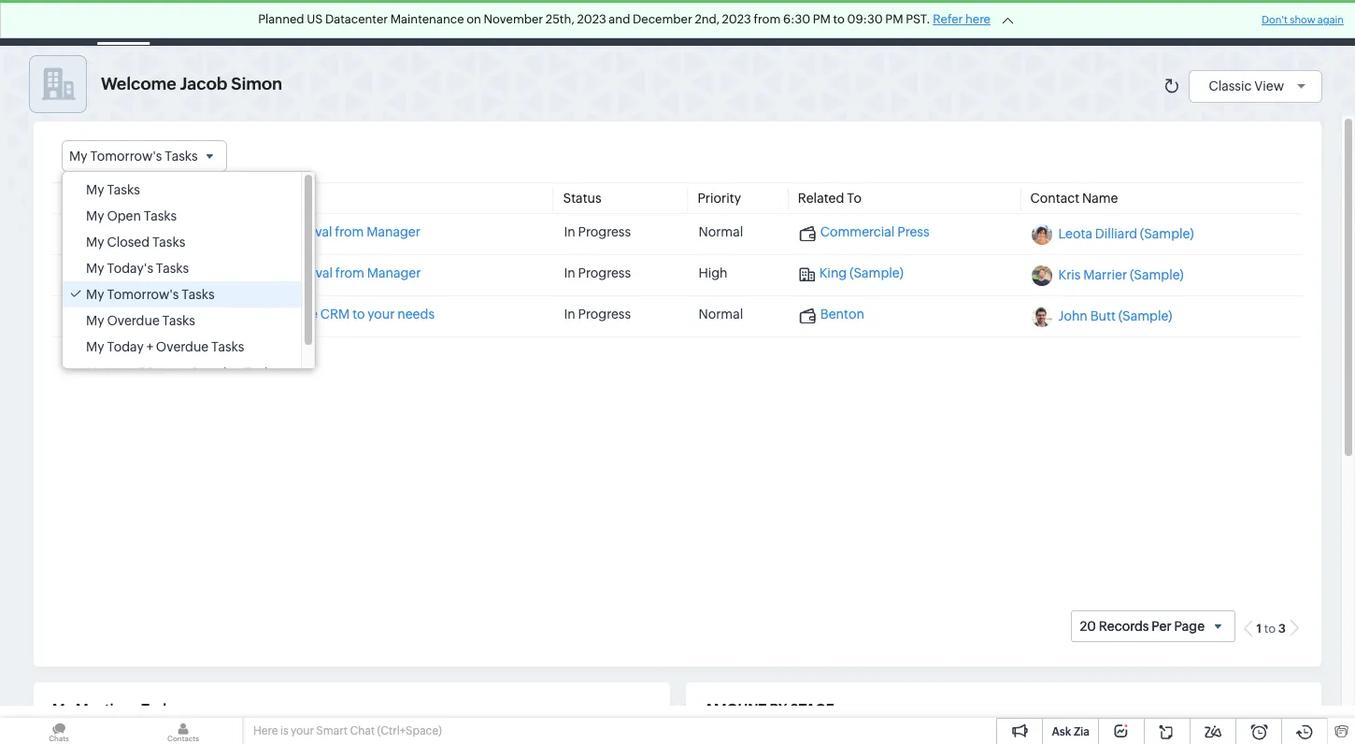 Task type: vqa. For each thing, say whether or not it's contained in the screenshot.
REFER
yes



Task type: locate. For each thing, give the bounding box(es) containing it.
(sample) right the butt
[[1119, 309, 1173, 324]]

your
[[368, 307, 395, 322], [291, 725, 314, 738]]

planned us datacenter maintenance on november 25th, 2023 and december 2nd, 2023 from 6:30 pm to 09:30 pm pst. refer here
[[258, 12, 991, 26]]

0 vertical spatial crm
[[45, 13, 83, 33]]

1 normal from the top
[[699, 225, 743, 239]]

2 vertical spatial progress
[[578, 307, 631, 322]]

+ right the days
[[179, 366, 186, 381]]

planned
[[258, 12, 304, 26]]

manager up needs
[[367, 266, 421, 281]]

1 vertical spatial today
[[141, 701, 182, 717]]

pm right 6:30
[[813, 12, 831, 26]]

2 manager from the top
[[367, 266, 421, 281]]

leota dilliard (sample) link
[[1059, 226, 1194, 241]]

1 horizontal spatial crm
[[320, 307, 350, 322]]

meetings up chats image
[[76, 701, 138, 717]]

0 horizontal spatial pm
[[813, 12, 831, 26]]

1 get from the top
[[253, 225, 275, 239]]

2 vertical spatial in progress
[[564, 307, 631, 322]]

to down get apporval from manager
[[353, 307, 365, 322]]

my tomorrow's tasks up my overdue tasks
[[86, 287, 215, 302]]

my tomorrow's tasks inside tree
[[86, 287, 215, 302]]

1 vertical spatial meetings
[[76, 701, 138, 717]]

due date link
[[101, 191, 156, 206]]

manager up get apporval from manager link
[[367, 225, 421, 239]]

smart
[[316, 725, 348, 738]]

(sample) down commercial press
[[850, 266, 904, 281]]

your right is
[[291, 725, 314, 738]]

1 vertical spatial in
[[564, 266, 576, 281]]

2 progress from the top
[[578, 266, 631, 281]]

1 horizontal spatial 2023
[[722, 12, 751, 26]]

0 vertical spatial get
[[253, 225, 275, 239]]

to right 1
[[1265, 622, 1276, 636]]

tomorrow's
[[90, 149, 162, 164], [107, 287, 179, 302]]

signals image
[[1122, 15, 1135, 31]]

don't
[[1262, 14, 1288, 25]]

kris marrier (sample)
[[1059, 268, 1184, 283]]

1 vertical spatial crm
[[320, 307, 350, 322]]

related to link
[[798, 191, 862, 206]]

progress
[[578, 225, 631, 239], [578, 266, 631, 281], [578, 307, 631, 322]]

0 horizontal spatial your
[[291, 725, 314, 738]]

tomorrow's up my tasks
[[90, 149, 162, 164]]

marketplace element
[[1184, 0, 1223, 45]]

my closed tasks
[[86, 235, 185, 250]]

0 vertical spatial +
[[146, 340, 153, 354]]

refer here link
[[933, 12, 991, 26]]

overdue up "my today + overdue tasks"
[[107, 313, 160, 328]]

2 vertical spatial to
[[1265, 622, 1276, 636]]

high
[[699, 266, 728, 281]]

0 vertical spatial normal
[[699, 225, 743, 239]]

contacts link
[[223, 0, 308, 45]]

0 horizontal spatial meetings
[[76, 701, 138, 717]]

get
[[253, 225, 275, 239], [253, 266, 275, 281]]

1 vertical spatial normal
[[699, 307, 743, 322]]

meetings left and
[[538, 15, 594, 30]]

from left 6:30
[[754, 12, 781, 26]]

dilliard
[[1095, 226, 1138, 241]]

(sample)
[[1140, 226, 1194, 241], [850, 266, 904, 281], [1130, 268, 1184, 283], [1119, 309, 1173, 324]]

my meetings today
[[52, 701, 182, 717]]

tree
[[63, 172, 315, 386]]

2 normal from the top
[[699, 307, 743, 322]]

tasks link
[[460, 0, 523, 45]]

1 vertical spatial manager
[[367, 266, 421, 281]]

0 vertical spatial today
[[107, 340, 144, 354]]

manager for get approval from manager
[[367, 225, 421, 239]]

in for get apporval from manager
[[564, 266, 576, 281]]

tomorrow's up my overdue tasks
[[107, 287, 179, 302]]

needs
[[398, 307, 435, 322]]

(ctrl+space)
[[377, 725, 442, 738]]

stage
[[790, 701, 834, 717]]

my tomorrow's tasks up my tasks
[[69, 149, 198, 164]]

manager for get apporval from manager
[[367, 266, 421, 281]]

meetings
[[538, 15, 594, 30], [76, 701, 138, 717]]

0 horizontal spatial 2023
[[577, 12, 606, 26]]

from for normal
[[335, 225, 364, 239]]

2 vertical spatial from
[[335, 266, 365, 281]]

(sample) right dilliard
[[1140, 226, 1194, 241]]

1 manager from the top
[[367, 225, 421, 239]]

2 vertical spatial in
[[564, 307, 576, 322]]

deals
[[412, 15, 445, 30]]

normal down priority
[[699, 225, 743, 239]]

your left needs
[[368, 307, 395, 322]]

butt
[[1091, 309, 1116, 324]]

0 vertical spatial in progress
[[564, 225, 631, 239]]

1 vertical spatial tomorrow's
[[107, 287, 179, 302]]

(sample) down leota dilliard (sample)
[[1130, 268, 1184, 283]]

1 vertical spatial your
[[291, 725, 314, 738]]

search image
[[1083, 15, 1099, 31]]

pm left pst.
[[886, 12, 904, 26]]

3 progress from the top
[[578, 307, 631, 322]]

0 horizontal spatial to
[[353, 307, 365, 322]]

welcome
[[101, 74, 176, 93]]

here
[[253, 725, 278, 738]]

overdue right the days
[[189, 366, 242, 381]]

(sample) for john butt (sample)
[[1119, 309, 1173, 324]]

to left 09:30
[[833, 12, 845, 26]]

2 in from the top
[[564, 266, 576, 281]]

2023
[[577, 12, 606, 26], [722, 12, 751, 26]]

refer
[[933, 12, 963, 26]]

in progress for get apporval from manager
[[564, 266, 631, 281]]

0 vertical spatial my tomorrow's tasks
[[69, 149, 198, 164]]

simon
[[231, 74, 282, 93]]

0 vertical spatial tomorrow's
[[90, 149, 162, 164]]

setup element
[[1223, 0, 1260, 46]]

get apporval from manager link
[[253, 266, 421, 281]]

calls link
[[609, 0, 669, 45]]

1 vertical spatial progress
[[578, 266, 631, 281]]

None field
[[107, 225, 151, 242], [107, 266, 151, 283], [107, 307, 151, 325], [107, 225, 151, 242], [107, 266, 151, 283], [107, 307, 151, 325]]

get left apporval
[[253, 266, 275, 281]]

1 vertical spatial in progress
[[564, 266, 631, 281]]

get approval from manager link
[[253, 225, 421, 239]]

1 in progress from the top
[[564, 225, 631, 239]]

contact name link
[[1031, 191, 1119, 206]]

trial
[[976, 8, 999, 22]]

priority
[[698, 191, 741, 206]]

my
[[69, 149, 87, 164], [86, 182, 104, 197], [86, 209, 104, 224], [86, 235, 104, 250], [86, 261, 104, 276], [86, 287, 104, 302], [86, 313, 104, 328], [86, 340, 104, 354], [86, 366, 104, 381], [52, 701, 73, 717]]

2 horizontal spatial to
[[1265, 622, 1276, 636]]

subject
[[252, 191, 298, 206]]

from up get apporval from manager link
[[335, 225, 364, 239]]

1 vertical spatial from
[[335, 225, 364, 239]]

+ down my overdue tasks
[[146, 340, 153, 354]]

0 vertical spatial manager
[[367, 225, 421, 239]]

My Tomorrow's Tasks field
[[62, 140, 227, 172]]

1 horizontal spatial your
[[368, 307, 395, 322]]

overdue up my next 7 days + overdue tasks at the left of page
[[156, 340, 209, 354]]

next
[[107, 366, 135, 381]]

upgrade
[[930, 23, 984, 36]]

today up next
[[107, 340, 144, 354]]

jacob
[[180, 74, 227, 93]]

days
[[148, 366, 177, 381]]

2023 left and
[[577, 12, 606, 26]]

my overdue tasks
[[86, 313, 195, 328]]

(sample) for leota dilliard (sample)
[[1140, 226, 1194, 241]]

press
[[898, 225, 930, 239]]

0 horizontal spatial crm
[[45, 13, 83, 33]]

get down subject
[[253, 225, 275, 239]]

today up contacts image
[[141, 701, 182, 717]]

name
[[1083, 191, 1119, 206]]

0 vertical spatial in
[[564, 225, 576, 239]]

view
[[1255, 78, 1284, 93]]

1 horizontal spatial pm
[[886, 12, 904, 26]]

0 vertical spatial meetings
[[538, 15, 594, 30]]

commercial press
[[821, 225, 930, 239]]

1 progress from the top
[[578, 225, 631, 239]]

2023 right 2nd, at the top right of the page
[[722, 12, 751, 26]]

in progress for get approval from manager
[[564, 225, 631, 239]]

today inside tree
[[107, 340, 144, 354]]

pst.
[[906, 12, 931, 26]]

priority link
[[698, 191, 741, 206]]

1 horizontal spatial to
[[833, 12, 845, 26]]

due
[[101, 191, 125, 206]]

3 in from the top
[[564, 307, 576, 322]]

2 get from the top
[[253, 266, 275, 281]]

normal down high
[[699, 307, 743, 322]]

maintenance
[[391, 12, 464, 26]]

leota
[[1059, 226, 1093, 241]]

commercial
[[821, 225, 895, 239]]

1
[[1257, 622, 1262, 636]]

from
[[754, 12, 781, 26], [335, 225, 364, 239], [335, 266, 365, 281]]

projects
[[765, 15, 814, 30]]

to
[[847, 191, 862, 206]]

again
[[1318, 14, 1344, 25]]

from up customize crm to your needs
[[335, 266, 365, 281]]

1 vertical spatial get
[[253, 266, 275, 281]]

3 in progress from the top
[[564, 307, 631, 322]]

tree containing my tasks
[[63, 172, 315, 386]]

2 pm from the left
[[886, 12, 904, 26]]

1 horizontal spatial +
[[179, 366, 186, 381]]

1 vertical spatial my tomorrow's tasks
[[86, 287, 215, 302]]

2 in progress from the top
[[564, 266, 631, 281]]

1 horizontal spatial meetings
[[538, 15, 594, 30]]

amount
[[704, 701, 767, 717]]

1 in from the top
[[564, 225, 576, 239]]

deals link
[[397, 0, 460, 45]]

in for customize crm to your needs
[[564, 307, 576, 322]]

projects link
[[750, 0, 829, 45]]

john
[[1059, 309, 1088, 324]]

get for get apporval from manager
[[253, 266, 275, 281]]

1 2023 from the left
[[577, 12, 606, 26]]

0 vertical spatial overdue
[[107, 313, 160, 328]]

by
[[770, 701, 787, 717]]

0 vertical spatial progress
[[578, 225, 631, 239]]



Task type: describe. For each thing, give the bounding box(es) containing it.
kris marrier (sample) link
[[1059, 268, 1184, 283]]

0 vertical spatial to
[[833, 12, 845, 26]]

ask zia
[[1052, 725, 1090, 739]]

1 vertical spatial +
[[179, 366, 186, 381]]

is
[[280, 725, 288, 738]]

here is your smart chat (ctrl+space)
[[253, 725, 442, 738]]

john butt (sample)
[[1059, 309, 1173, 324]]

my inside my tomorrow's tasks field
[[69, 149, 87, 164]]

in for get approval from manager
[[564, 225, 576, 239]]

calls
[[624, 15, 654, 30]]

my tasks
[[86, 182, 140, 197]]

0 horizontal spatial +
[[146, 340, 153, 354]]

status
[[563, 191, 602, 206]]

(sample) for kris marrier (sample)
[[1130, 268, 1184, 283]]

leota dilliard (sample)
[[1059, 226, 1194, 241]]

on
[[467, 12, 481, 26]]

1 to 3
[[1257, 622, 1286, 636]]

normal for benton
[[699, 307, 743, 322]]

chats image
[[0, 718, 118, 744]]

get apporval from manager
[[253, 266, 421, 281]]

customize crm to your needs
[[253, 307, 435, 322]]

amount by stage
[[704, 701, 834, 717]]

date
[[128, 191, 156, 206]]

progress for commercial
[[578, 225, 631, 239]]

welcome jacob simon
[[101, 74, 282, 93]]

in progress for customize crm to your needs
[[564, 307, 631, 322]]

customize
[[253, 307, 318, 322]]

6:30
[[783, 12, 811, 26]]

1 vertical spatial overdue
[[156, 340, 209, 354]]

progress for king
[[578, 266, 631, 281]]

my tomorrow's tasks inside field
[[69, 149, 198, 164]]

7
[[138, 366, 145, 381]]

0 vertical spatial from
[[754, 12, 781, 26]]

services link
[[669, 0, 750, 45]]

search element
[[1072, 0, 1111, 46]]

09:30
[[848, 12, 883, 26]]

signals element
[[1111, 0, 1146, 46]]

and
[[609, 12, 631, 26]]

enterprise-trial upgrade
[[914, 8, 999, 36]]

classic view link
[[1209, 78, 1313, 93]]

normal for commercial press
[[699, 225, 743, 239]]

related to
[[798, 191, 862, 206]]

show
[[1290, 14, 1316, 25]]

get for get approval from manager
[[253, 225, 275, 239]]

from for high
[[335, 266, 365, 281]]

open
[[107, 209, 141, 224]]

create menu element
[[1026, 0, 1072, 45]]

marrier
[[1084, 268, 1128, 283]]

don't show again
[[1262, 14, 1344, 25]]

king
[[820, 266, 847, 281]]

king (sample)
[[820, 266, 904, 281]]

0 vertical spatial your
[[368, 307, 395, 322]]

here
[[966, 12, 991, 26]]

closed
[[107, 235, 150, 250]]

tasks inside field
[[165, 149, 198, 164]]

approval
[[277, 225, 332, 239]]

john butt (sample) link
[[1059, 309, 1173, 324]]

2 vertical spatial overdue
[[189, 366, 242, 381]]

datacenter
[[325, 12, 388, 26]]

contact
[[1031, 191, 1080, 206]]

1 pm from the left
[[813, 12, 831, 26]]

25th,
[[546, 12, 575, 26]]

november
[[484, 12, 543, 26]]

my next 7 days + overdue tasks
[[86, 366, 277, 381]]

get approval from manager
[[253, 225, 421, 239]]

classic view
[[1209, 78, 1284, 93]]

1 vertical spatial to
[[353, 307, 365, 322]]

contacts image
[[124, 718, 242, 744]]

related
[[798, 191, 844, 206]]

2 2023 from the left
[[722, 12, 751, 26]]

apporval
[[277, 266, 333, 281]]

benton link
[[799, 307, 865, 323]]

classic
[[1209, 78, 1252, 93]]

profile image
[[1260, 0, 1313, 45]]

december
[[633, 12, 693, 26]]

today's
[[107, 261, 153, 276]]

accounts
[[323, 15, 382, 30]]

my today's tasks
[[86, 261, 189, 276]]

chat
[[350, 725, 375, 738]]

tomorrow's inside field
[[90, 149, 162, 164]]

customize crm to your needs link
[[253, 307, 435, 322]]

create menu image
[[1038, 12, 1061, 34]]

benton
[[821, 307, 865, 322]]

3
[[1279, 622, 1286, 636]]

2nd,
[[695, 12, 720, 26]]

kris
[[1059, 268, 1081, 283]]

don't show again link
[[1262, 14, 1344, 25]]

accounts link
[[308, 0, 397, 45]]

contacts
[[238, 15, 293, 30]]

contact name
[[1031, 191, 1119, 206]]

commercial press link
[[799, 225, 930, 241]]

status link
[[563, 191, 602, 206]]

services
[[684, 15, 735, 30]]



